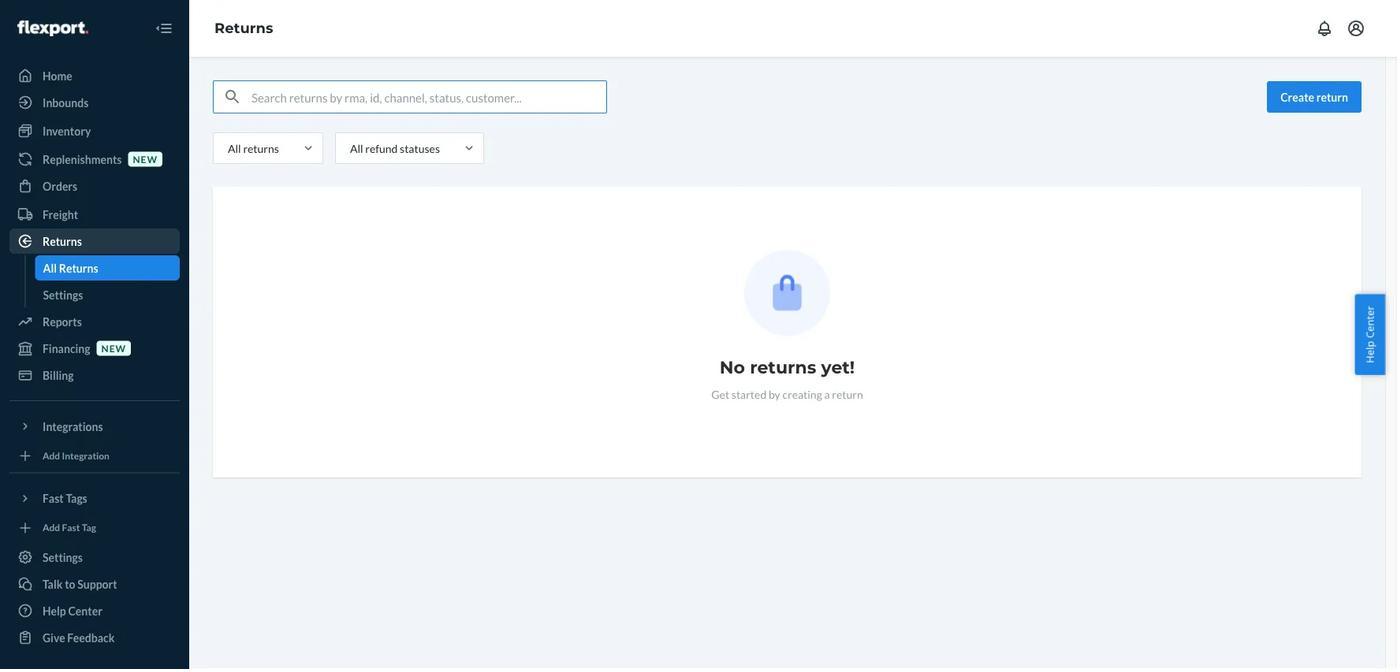 Task type: describe. For each thing, give the bounding box(es) containing it.
fast inside dropdown button
[[43, 492, 64, 506]]

give
[[43, 631, 65, 645]]

refund
[[365, 142, 398, 155]]

all returns
[[43, 261, 98, 275]]

create return button
[[1268, 81, 1362, 113]]

fast tags button
[[9, 486, 180, 512]]

all for all returns
[[43, 261, 57, 275]]

give feedback
[[43, 631, 115, 645]]

talk to support button
[[9, 572, 180, 597]]

by
[[769, 388, 781, 401]]

1 vertical spatial center
[[68, 605, 102, 618]]

flexport logo image
[[17, 20, 88, 36]]

create
[[1281, 90, 1315, 104]]

integration
[[62, 450, 110, 462]]

add integration link
[[9, 446, 180, 467]]

returns for no
[[750, 357, 817, 378]]

get
[[712, 388, 730, 401]]

center inside button
[[1363, 306, 1378, 339]]

integrations
[[43, 420, 103, 433]]

all for all returns
[[228, 142, 241, 155]]

feedback
[[67, 631, 115, 645]]

creating
[[783, 388, 823, 401]]

1 vertical spatial settings link
[[9, 545, 180, 570]]

fast inside "link"
[[62, 522, 80, 534]]

new for replenishments
[[133, 153, 158, 165]]

reports
[[43, 315, 82, 329]]

2 settings from the top
[[43, 551, 83, 564]]

inventory
[[43, 124, 91, 138]]

billing link
[[9, 363, 180, 388]]

0 horizontal spatial help
[[43, 605, 66, 618]]

reports link
[[9, 309, 180, 334]]

fast tags
[[43, 492, 87, 506]]

freight
[[43, 208, 78, 221]]

empty list image
[[745, 250, 831, 336]]

all refund statuses
[[350, 142, 440, 155]]

help center inside button
[[1363, 306, 1378, 364]]

add integration
[[43, 450, 110, 462]]

open notifications image
[[1316, 19, 1335, 38]]

returns for all
[[243, 142, 279, 155]]

no returns yet!
[[720, 357, 855, 378]]

orders link
[[9, 174, 180, 199]]

get started by creating a return
[[712, 388, 864, 401]]



Task type: vqa. For each thing, say whether or not it's contained in the screenshot.
the bottom returns
yes



Task type: locate. For each thing, give the bounding box(es) containing it.
all inside "link"
[[43, 261, 57, 275]]

0 vertical spatial help
[[1363, 341, 1378, 364]]

support
[[77, 578, 117, 591]]

close navigation image
[[155, 19, 174, 38]]

freight link
[[9, 202, 180, 227]]

0 horizontal spatial help center
[[43, 605, 102, 618]]

settings link
[[35, 282, 180, 308], [9, 545, 180, 570]]

add fast tag link
[[9, 518, 180, 539]]

1 horizontal spatial returns link
[[215, 19, 273, 37]]

0 vertical spatial settings
[[43, 288, 83, 302]]

1 vertical spatial returns
[[750, 357, 817, 378]]

0 vertical spatial add
[[43, 450, 60, 462]]

integrations button
[[9, 414, 180, 439]]

help inside button
[[1363, 341, 1378, 364]]

1 horizontal spatial help
[[1363, 341, 1378, 364]]

all for all refund statuses
[[350, 142, 363, 155]]

1 horizontal spatial new
[[133, 153, 158, 165]]

0 vertical spatial fast
[[43, 492, 64, 506]]

all returns
[[228, 142, 279, 155]]

settings up the reports
[[43, 288, 83, 302]]

fast
[[43, 492, 64, 506], [62, 522, 80, 534]]

0 vertical spatial center
[[1363, 306, 1378, 339]]

1 vertical spatial returns
[[43, 235, 82, 248]]

return
[[1317, 90, 1349, 104], [832, 388, 864, 401]]

tags
[[66, 492, 87, 506]]

1 vertical spatial help
[[43, 605, 66, 618]]

talk to support
[[43, 578, 117, 591]]

home link
[[9, 63, 180, 88]]

1 vertical spatial settings
[[43, 551, 83, 564]]

inventory link
[[9, 118, 180, 144]]

a
[[825, 388, 830, 401]]

create return
[[1281, 90, 1349, 104]]

0 vertical spatial returns
[[243, 142, 279, 155]]

1 vertical spatial return
[[832, 388, 864, 401]]

return inside button
[[1317, 90, 1349, 104]]

to
[[65, 578, 75, 591]]

inbounds
[[43, 96, 89, 109]]

1 horizontal spatial all
[[228, 142, 241, 155]]

add for add fast tag
[[43, 522, 60, 534]]

add
[[43, 450, 60, 462], [43, 522, 60, 534]]

1 vertical spatial new
[[101, 343, 126, 354]]

returns
[[243, 142, 279, 155], [750, 357, 817, 378]]

add inside "link"
[[43, 522, 60, 534]]

0 vertical spatial returns link
[[215, 19, 273, 37]]

settings link down all returns "link" at the left top
[[35, 282, 180, 308]]

1 vertical spatial fast
[[62, 522, 80, 534]]

1 horizontal spatial help center
[[1363, 306, 1378, 364]]

1 add from the top
[[43, 450, 60, 462]]

inbounds link
[[9, 90, 180, 115]]

add down fast tags
[[43, 522, 60, 534]]

0 vertical spatial return
[[1317, 90, 1349, 104]]

financing
[[43, 342, 90, 355]]

help center
[[1363, 306, 1378, 364], [43, 605, 102, 618]]

orders
[[43, 179, 77, 193]]

new down reports link
[[101, 343, 126, 354]]

settings link up the "talk to support" button
[[9, 545, 180, 570]]

2 vertical spatial returns
[[59, 261, 98, 275]]

give feedback button
[[9, 626, 180, 651]]

0 horizontal spatial returns link
[[9, 229, 180, 254]]

0 horizontal spatial center
[[68, 605, 102, 618]]

2 add from the top
[[43, 522, 60, 534]]

1 horizontal spatial return
[[1317, 90, 1349, 104]]

add left "integration"
[[43, 450, 60, 462]]

billing
[[43, 369, 74, 382]]

0 horizontal spatial returns
[[243, 142, 279, 155]]

fast left tag on the bottom left
[[62, 522, 80, 534]]

returns link
[[215, 19, 273, 37], [9, 229, 180, 254]]

returns inside "link"
[[59, 261, 98, 275]]

started
[[732, 388, 767, 401]]

0 vertical spatial settings link
[[35, 282, 180, 308]]

2 horizontal spatial all
[[350, 142, 363, 155]]

new up orders link at top left
[[133, 153, 158, 165]]

help center button
[[1356, 294, 1386, 375]]

0 vertical spatial returns
[[215, 19, 273, 37]]

1 settings from the top
[[43, 288, 83, 302]]

0 horizontal spatial all
[[43, 261, 57, 275]]

1 vertical spatial returns link
[[9, 229, 180, 254]]

1 horizontal spatial center
[[1363, 306, 1378, 339]]

1 vertical spatial add
[[43, 522, 60, 534]]

0 vertical spatial help center
[[1363, 306, 1378, 364]]

0 horizontal spatial new
[[101, 343, 126, 354]]

settings up to
[[43, 551, 83, 564]]

all
[[228, 142, 241, 155], [350, 142, 363, 155], [43, 261, 57, 275]]

replenishments
[[43, 153, 122, 166]]

home
[[43, 69, 72, 82]]

no
[[720, 357, 745, 378]]

add for add integration
[[43, 450, 60, 462]]

yet!
[[822, 357, 855, 378]]

talk
[[43, 578, 63, 591]]

0 vertical spatial new
[[133, 153, 158, 165]]

new
[[133, 153, 158, 165], [101, 343, 126, 354]]

1 vertical spatial help center
[[43, 605, 102, 618]]

settings
[[43, 288, 83, 302], [43, 551, 83, 564]]

help
[[1363, 341, 1378, 364], [43, 605, 66, 618]]

Search returns by rma, id, channel, status, customer... text field
[[252, 81, 607, 113]]

return right create on the top right
[[1317, 90, 1349, 104]]

add fast tag
[[43, 522, 96, 534]]

open account menu image
[[1347, 19, 1366, 38]]

all returns link
[[35, 256, 180, 281]]

returns
[[215, 19, 273, 37], [43, 235, 82, 248], [59, 261, 98, 275]]

0 horizontal spatial return
[[832, 388, 864, 401]]

statuses
[[400, 142, 440, 155]]

center
[[1363, 306, 1378, 339], [68, 605, 102, 618]]

return right a
[[832, 388, 864, 401]]

1 horizontal spatial returns
[[750, 357, 817, 378]]

new for financing
[[101, 343, 126, 354]]

help center link
[[9, 599, 180, 624]]

tag
[[82, 522, 96, 534]]

fast left tags
[[43, 492, 64, 506]]



